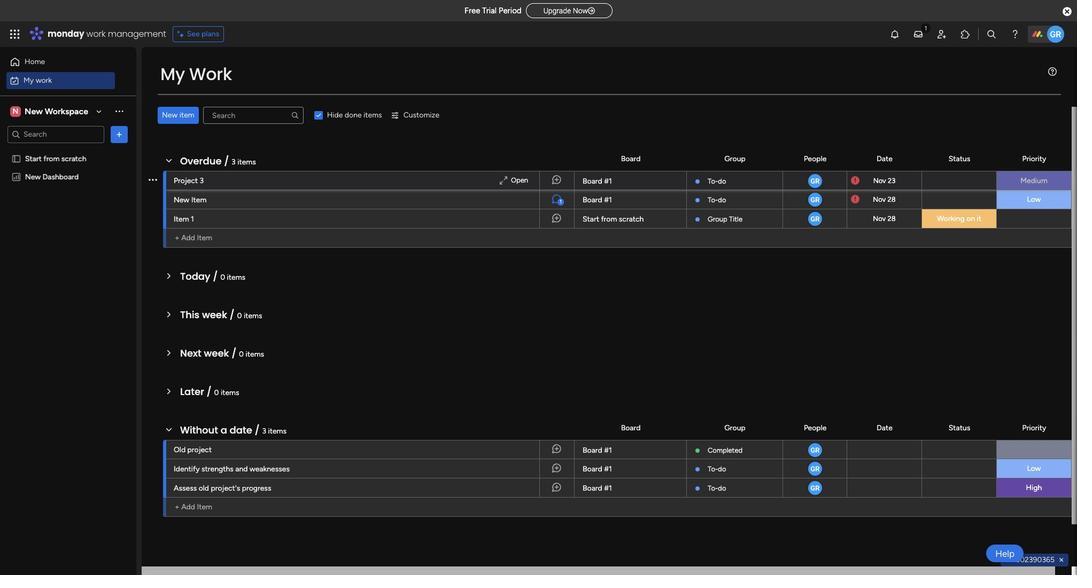 Task type: describe. For each thing, give the bounding box(es) containing it.
and
[[235, 465, 248, 474]]

trial
[[482, 6, 497, 16]]

customize
[[403, 111, 440, 120]]

item
[[179, 111, 194, 120]]

start inside list box
[[25, 154, 42, 163]]

new item
[[174, 196, 207, 205]]

remove image
[[1057, 557, 1066, 565]]

today
[[180, 270, 210, 283]]

my work button
[[6, 72, 115, 89]]

date for items
[[877, 154, 893, 163]]

new dashboard
[[25, 172, 79, 181]]

from inside list box
[[44, 154, 60, 163]]

invite members image
[[937, 29, 947, 40]]

1 do from the top
[[718, 177, 726, 186]]

23
[[888, 177, 896, 185]]

board #1 for 4th the board #1 link from the bottom
[[583, 196, 612, 205]]

high
[[1026, 484, 1042, 493]]

hide done items
[[327, 111, 382, 120]]

1 to-do from the top
[[708, 177, 726, 186]]

2 to- from the top
[[708, 196, 718, 204]]

notifications image
[[890, 29, 900, 40]]

item down new item
[[174, 215, 189, 224]]

weaknesses
[[250, 465, 290, 474]]

4 do from the top
[[718, 485, 726, 493]]

group for items
[[724, 154, 746, 163]]

select product image
[[10, 29, 20, 40]]

menu image
[[1048, 67, 1057, 76]]

monday
[[48, 28, 84, 40]]

working
[[937, 214, 965, 223]]

board #1 for 5th the board #1 link from the bottom of the page
[[583, 177, 612, 186]]

item 1
[[174, 215, 194, 224]]

3 board #1 link from the top
[[581, 441, 680, 460]]

1 button
[[539, 190, 574, 210]]

302390365
[[1016, 556, 1055, 565]]

public dashboard image
[[11, 172, 21, 182]]

new for new workspace
[[25, 106, 43, 116]]

1 low from the top
[[1027, 195, 1041, 204]]

0 horizontal spatial 1
[[191, 215, 194, 224]]

management
[[108, 28, 166, 40]]

progress
[[242, 484, 271, 493]]

open button
[[497, 174, 531, 187]]

0 inside today / 0 items
[[220, 273, 225, 282]]

1 image
[[921, 22, 931, 34]]

workspace
[[45, 106, 88, 116]]

assess old project's progress
[[174, 484, 271, 493]]

priority for items
[[1022, 154, 1046, 163]]

see
[[187, 29, 200, 38]]

2 + from the top
[[175, 503, 179, 512]]

next week / 0 items
[[180, 347, 264, 360]]

3 do from the top
[[718, 466, 726, 474]]

1 #1 from the top
[[604, 177, 612, 186]]

period
[[499, 6, 522, 16]]

items right done
[[364, 111, 382, 120]]

new workspace
[[25, 106, 88, 116]]

old
[[199, 484, 209, 493]]

project 3
[[174, 176, 204, 186]]

new for new dashboard
[[25, 172, 41, 181]]

1 + from the top
[[175, 234, 179, 243]]

items inside overdue / 3 items
[[237, 158, 256, 167]]

3 nov from the top
[[873, 215, 886, 223]]

n
[[13, 107, 18, 116]]

items inside today / 0 items
[[227, 273, 245, 282]]

completed
[[708, 447, 743, 455]]

working on it
[[937, 214, 982, 223]]

upgrade now link
[[526, 3, 613, 18]]

search everything image
[[986, 29, 997, 40]]

upgrade now
[[543, 6, 588, 15]]

dapulse rightstroke image
[[588, 7, 595, 15]]

1 vertical spatial scratch
[[619, 215, 644, 224]]

week for this
[[202, 308, 227, 322]]

1 nov 28 from the top
[[873, 196, 896, 204]]

/ right today
[[213, 270, 218, 283]]

scratch inside list box
[[61, 154, 86, 163]]

1 vertical spatial start
[[583, 215, 599, 224]]

later / 0 items
[[180, 385, 239, 399]]

overdue / 3 items
[[180, 155, 256, 168]]

3 to-do from the top
[[708, 466, 726, 474]]

old
[[174, 446, 186, 455]]

4 board #1 link from the top
[[581, 460, 680, 479]]

board #1 for fourth the board #1 link from the top of the page
[[583, 465, 612, 474]]

board #1 for 3rd the board #1 link from the bottom of the page
[[583, 446, 612, 455]]

date for /
[[877, 424, 893, 433]]

this week / 0 items
[[180, 308, 262, 322]]

start from scratch inside start from scratch link
[[583, 215, 644, 224]]

workspace selection element
[[10, 105, 90, 118]]

project
[[187, 446, 212, 455]]

Filter dashboard by text search field
[[203, 107, 304, 124]]

done
[[345, 111, 362, 120]]

monday work management
[[48, 28, 166, 40]]

v2 overdue deadline image for nov 23
[[851, 176, 860, 186]]

upgrade
[[543, 6, 571, 15]]

workspace image
[[10, 106, 21, 117]]

free trial period
[[465, 6, 522, 16]]

free
[[465, 6, 480, 16]]

a
[[221, 424, 227, 437]]

3 to- from the top
[[708, 466, 718, 474]]

group for /
[[724, 424, 746, 433]]

1 nov from the top
[[873, 177, 886, 185]]

work
[[189, 62, 232, 86]]

see plans
[[187, 29, 219, 38]]

work for my
[[36, 76, 52, 85]]

items inside without a date / 3 items
[[268, 427, 287, 436]]

2 nov 28 from the top
[[873, 215, 896, 223]]

2 do from the top
[[718, 196, 726, 204]]

old project
[[174, 446, 212, 455]]

id:
[[1005, 556, 1014, 565]]

work for monday
[[86, 28, 106, 40]]

2 board #1 link from the top
[[581, 190, 680, 210]]

later
[[180, 385, 204, 399]]

strengths
[[202, 465, 234, 474]]

it
[[977, 214, 982, 223]]

options image
[[114, 129, 125, 140]]

1 board #1 link from the top
[[581, 172, 680, 191]]

2 #1 from the top
[[604, 196, 612, 205]]

new item
[[162, 111, 194, 120]]

item down project 3
[[191, 196, 207, 205]]

items inside next week / 0 items
[[246, 350, 264, 359]]

1 add from the top
[[181, 234, 195, 243]]



Task type: locate. For each thing, give the bounding box(es) containing it.
week
[[202, 308, 227, 322], [204, 347, 229, 360]]

2 nov from the top
[[873, 196, 886, 204]]

on
[[967, 214, 975, 223]]

add down item 1
[[181, 234, 195, 243]]

this
[[180, 308, 200, 322]]

public board image
[[11, 154, 21, 164]]

group title
[[708, 215, 743, 223]]

dapulse close image
[[1063, 6, 1072, 17]]

new right public dashboard icon
[[25, 172, 41, 181]]

0 vertical spatial people
[[804, 154, 827, 163]]

0 horizontal spatial start
[[25, 154, 42, 163]]

5 board #1 from the top
[[583, 484, 612, 493]]

help button
[[986, 545, 1024, 563]]

3 right project
[[200, 176, 204, 186]]

/ down this week / 0 items
[[232, 347, 237, 360]]

1 vertical spatial week
[[204, 347, 229, 360]]

5 #1 from the top
[[604, 484, 612, 493]]

my work
[[24, 76, 52, 85]]

1
[[560, 199, 562, 205], [191, 215, 194, 224]]

work inside button
[[36, 76, 52, 85]]

5 board #1 link from the top
[[581, 479, 680, 498]]

0 vertical spatial from
[[44, 154, 60, 163]]

1 vertical spatial from
[[601, 215, 617, 224]]

1 inside button
[[560, 199, 562, 205]]

project's
[[211, 484, 240, 493]]

0 horizontal spatial my
[[24, 76, 34, 85]]

1 vertical spatial nov 28
[[873, 215, 896, 223]]

1 horizontal spatial my
[[160, 62, 185, 86]]

0 vertical spatial 3
[[232, 158, 236, 167]]

group
[[724, 154, 746, 163], [708, 215, 727, 223], [724, 424, 746, 433]]

board #1 link
[[581, 172, 680, 191], [581, 190, 680, 210], [581, 441, 680, 460], [581, 460, 680, 479], [581, 479, 680, 498]]

1 vertical spatial priority
[[1022, 424, 1046, 433]]

work right monday
[[86, 28, 106, 40]]

new inside list box
[[25, 172, 41, 181]]

my work
[[160, 62, 232, 86]]

0 vertical spatial scratch
[[61, 154, 86, 163]]

2 horizontal spatial 3
[[262, 427, 266, 436]]

3 right date
[[262, 427, 266, 436]]

Search in workspace field
[[22, 128, 89, 141]]

+ add item down item 1
[[175, 234, 212, 243]]

0 vertical spatial 28
[[888, 196, 896, 204]]

2 v2 overdue deadline image from the top
[[851, 195, 860, 205]]

2 to-do from the top
[[708, 196, 726, 204]]

my down home
[[24, 76, 34, 85]]

nov 23
[[873, 177, 896, 185]]

0 vertical spatial priority
[[1022, 154, 1046, 163]]

apps image
[[960, 29, 971, 40]]

1 vertical spatial greg robinson image
[[807, 461, 823, 477]]

1 to- from the top
[[708, 177, 718, 186]]

date
[[230, 424, 252, 437]]

greg robinson image
[[1047, 26, 1064, 43], [807, 192, 823, 208], [807, 211, 823, 227], [807, 443, 823, 459], [807, 481, 823, 497]]

hide
[[327, 111, 343, 120]]

0 horizontal spatial 3
[[200, 176, 204, 186]]

v2 overdue deadline image for nov 28
[[851, 195, 860, 205]]

1 28 from the top
[[888, 196, 896, 204]]

id: 302390365
[[1005, 556, 1055, 565]]

1 vertical spatial 28
[[888, 215, 896, 223]]

0 vertical spatial greg robinson image
[[807, 173, 823, 189]]

3 #1 from the top
[[604, 446, 612, 455]]

2 status from the top
[[949, 424, 970, 433]]

+ down assess on the left of the page
[[175, 503, 179, 512]]

0 inside this week / 0 items
[[237, 312, 242, 321]]

without a date / 3 items
[[180, 424, 287, 437]]

1 vertical spatial status
[[949, 424, 970, 433]]

1 horizontal spatial start from scratch
[[583, 215, 644, 224]]

3 inside overdue / 3 items
[[232, 158, 236, 167]]

item down old
[[197, 503, 212, 512]]

my inside button
[[24, 76, 34, 85]]

1 date from the top
[[877, 154, 893, 163]]

1 vertical spatial 3
[[200, 176, 204, 186]]

week right this
[[202, 308, 227, 322]]

1 horizontal spatial start
[[583, 215, 599, 224]]

assess
[[174, 484, 197, 493]]

3 right overdue
[[232, 158, 236, 167]]

my left 'work'
[[160, 62, 185, 86]]

help
[[996, 549, 1015, 559]]

home
[[25, 57, 45, 66]]

0 vertical spatial start from scratch
[[25, 154, 86, 163]]

items up without a date / 3 items
[[221, 389, 239, 398]]

item up today / 0 items in the left top of the page
[[197, 234, 212, 243]]

0 inside next week / 0 items
[[239, 350, 244, 359]]

do
[[718, 177, 726, 186], [718, 196, 726, 204], [718, 466, 726, 474], [718, 485, 726, 493]]

next
[[180, 347, 201, 360]]

add
[[181, 234, 195, 243], [181, 503, 195, 512]]

start from scratch
[[25, 154, 86, 163], [583, 215, 644, 224]]

1 horizontal spatial from
[[601, 215, 617, 224]]

/ up next week / 0 items
[[230, 308, 235, 322]]

+ down item 1
[[175, 234, 179, 243]]

1 vertical spatial people
[[804, 424, 827, 433]]

greg robinson image
[[807, 173, 823, 189], [807, 461, 823, 477]]

2 vertical spatial group
[[724, 424, 746, 433]]

0 horizontal spatial work
[[36, 76, 52, 85]]

0 vertical spatial week
[[202, 308, 227, 322]]

inbox image
[[913, 29, 924, 40]]

my for my work
[[24, 76, 34, 85]]

1 board #1 from the top
[[583, 177, 612, 186]]

1 horizontal spatial 1
[[560, 199, 562, 205]]

new right "n"
[[25, 106, 43, 116]]

list box containing start from scratch
[[0, 148, 136, 330]]

+
[[175, 234, 179, 243], [175, 503, 179, 512]]

people
[[804, 154, 827, 163], [804, 424, 827, 433]]

0 vertical spatial + add item
[[175, 234, 212, 243]]

workspace options image
[[114, 106, 125, 117]]

board #1
[[583, 177, 612, 186], [583, 196, 612, 205], [583, 446, 612, 455], [583, 465, 612, 474], [583, 484, 612, 493]]

my for my work
[[160, 62, 185, 86]]

now
[[573, 6, 588, 15]]

new for new item
[[174, 196, 189, 205]]

3 inside without a date / 3 items
[[262, 427, 266, 436]]

1 v2 overdue deadline image from the top
[[851, 176, 860, 186]]

project
[[174, 176, 198, 186]]

2 low from the top
[[1027, 465, 1041, 474]]

0 vertical spatial 1
[[560, 199, 562, 205]]

overdue
[[180, 155, 222, 168]]

0 vertical spatial status
[[949, 154, 970, 163]]

new inside button
[[162, 111, 178, 120]]

medium
[[1021, 176, 1048, 186]]

home button
[[6, 53, 115, 71]]

identify
[[174, 465, 200, 474]]

2 vertical spatial 3
[[262, 427, 266, 436]]

0 inside later / 0 items
[[214, 389, 219, 398]]

0 vertical spatial start
[[25, 154, 42, 163]]

week right next
[[204, 347, 229, 360]]

2 priority from the top
[[1022, 424, 1046, 433]]

low up high
[[1027, 465, 1041, 474]]

items inside this week / 0 items
[[244, 312, 262, 321]]

priority
[[1022, 154, 1046, 163], [1022, 424, 1046, 433]]

0 vertical spatial nov 28
[[873, 196, 896, 204]]

1 vertical spatial v2 overdue deadline image
[[851, 195, 860, 205]]

see plans button
[[173, 26, 224, 42]]

2 board #1 from the top
[[583, 196, 612, 205]]

option
[[0, 149, 136, 151]]

1 greg robinson image from the top
[[807, 173, 823, 189]]

items inside later / 0 items
[[221, 389, 239, 398]]

/ right later
[[207, 385, 212, 399]]

list box
[[0, 148, 136, 330]]

low down medium
[[1027, 195, 1041, 204]]

low
[[1027, 195, 1041, 204], [1027, 465, 1041, 474]]

status for /
[[949, 424, 970, 433]]

2 greg robinson image from the top
[[807, 461, 823, 477]]

board
[[621, 154, 641, 163], [583, 177, 602, 186], [583, 196, 602, 205], [621, 424, 641, 433], [583, 446, 602, 455], [583, 465, 602, 474], [583, 484, 602, 493]]

people for /
[[804, 424, 827, 433]]

4 to-do from the top
[[708, 485, 726, 493]]

0 down this week / 0 items
[[239, 350, 244, 359]]

items down this week / 0 items
[[246, 350, 264, 359]]

/ right date
[[255, 424, 260, 437]]

week for next
[[204, 347, 229, 360]]

0 vertical spatial group
[[724, 154, 746, 163]]

1 horizontal spatial scratch
[[619, 215, 644, 224]]

work down home
[[36, 76, 52, 85]]

4 #1 from the top
[[604, 465, 612, 474]]

2 add from the top
[[181, 503, 195, 512]]

/
[[224, 155, 229, 168], [213, 270, 218, 283], [230, 308, 235, 322], [232, 347, 237, 360], [207, 385, 212, 399], [255, 424, 260, 437]]

to-
[[708, 177, 718, 186], [708, 196, 718, 204], [708, 466, 718, 474], [708, 485, 718, 493]]

0 vertical spatial date
[[877, 154, 893, 163]]

new
[[25, 106, 43, 116], [162, 111, 178, 120], [25, 172, 41, 181], [174, 196, 189, 205]]

+ add item
[[175, 234, 212, 243], [175, 503, 212, 512]]

search image
[[291, 111, 299, 120]]

plans
[[202, 29, 219, 38]]

open
[[511, 176, 528, 184]]

new inside the workspace selection element
[[25, 106, 43, 116]]

0 vertical spatial nov
[[873, 177, 886, 185]]

1 people from the top
[[804, 154, 827, 163]]

1 vertical spatial date
[[877, 424, 893, 433]]

+ add item down assess on the left of the page
[[175, 503, 212, 512]]

1 vertical spatial start from scratch
[[583, 215, 644, 224]]

4 board #1 from the top
[[583, 465, 612, 474]]

2 vertical spatial nov
[[873, 215, 886, 223]]

0
[[220, 273, 225, 282], [237, 312, 242, 321], [239, 350, 244, 359], [214, 389, 219, 398]]

2 + add item from the top
[[175, 503, 212, 512]]

4 to- from the top
[[708, 485, 718, 493]]

1 vertical spatial add
[[181, 503, 195, 512]]

dashboard
[[43, 172, 79, 181]]

v2 overdue deadline image
[[851, 176, 860, 186], [851, 195, 860, 205]]

from
[[44, 154, 60, 163], [601, 215, 617, 224]]

new left the item
[[162, 111, 178, 120]]

0 horizontal spatial from
[[44, 154, 60, 163]]

work
[[86, 28, 106, 40], [36, 76, 52, 85]]

/ right overdue
[[224, 155, 229, 168]]

None search field
[[203, 107, 304, 124]]

1 vertical spatial +
[[175, 503, 179, 512]]

#1
[[604, 177, 612, 186], [604, 196, 612, 205], [604, 446, 612, 455], [604, 465, 612, 474], [604, 484, 612, 493]]

items right date
[[268, 427, 287, 436]]

1 horizontal spatial work
[[86, 28, 106, 40]]

add down assess on the left of the page
[[181, 503, 195, 512]]

nov
[[873, 177, 886, 185], [873, 196, 886, 204], [873, 215, 886, 223]]

id: 302390365 element
[[1001, 554, 1069, 567]]

0 horizontal spatial start from scratch
[[25, 154, 86, 163]]

item
[[191, 196, 207, 205], [174, 215, 189, 224], [197, 234, 212, 243], [197, 503, 212, 512]]

1 + add item from the top
[[175, 234, 212, 243]]

3
[[232, 158, 236, 167], [200, 176, 204, 186], [262, 427, 266, 436]]

1 vertical spatial nov
[[873, 196, 886, 204]]

scratch
[[61, 154, 86, 163], [619, 215, 644, 224]]

1 status from the top
[[949, 154, 970, 163]]

0 vertical spatial work
[[86, 28, 106, 40]]

items up next week / 0 items
[[244, 312, 262, 321]]

items up this week / 0 items
[[227, 273, 245, 282]]

0 vertical spatial add
[[181, 234, 195, 243]]

1 vertical spatial work
[[36, 76, 52, 85]]

date
[[877, 154, 893, 163], [877, 424, 893, 433]]

customize button
[[386, 107, 444, 124]]

3 board #1 from the top
[[583, 446, 612, 455]]

new item button
[[158, 107, 199, 124]]

new up item 1
[[174, 196, 189, 205]]

1 vertical spatial low
[[1027, 465, 1041, 474]]

identify strengths and weaknesses
[[174, 465, 290, 474]]

2 28 from the top
[[888, 215, 896, 223]]

1 priority from the top
[[1022, 154, 1046, 163]]

1 vertical spatial 1
[[191, 215, 194, 224]]

0 right later
[[214, 389, 219, 398]]

new for new item
[[162, 111, 178, 120]]

0 horizontal spatial scratch
[[61, 154, 86, 163]]

start
[[25, 154, 42, 163], [583, 215, 599, 224]]

items right overdue
[[237, 158, 256, 167]]

start from scratch inside list box
[[25, 154, 86, 163]]

1 vertical spatial group
[[708, 215, 727, 223]]

board #1 for first the board #1 link from the bottom of the page
[[583, 484, 612, 493]]

start from scratch link
[[581, 210, 680, 229]]

2 date from the top
[[877, 424, 893, 433]]

28
[[888, 196, 896, 204], [888, 215, 896, 223]]

items
[[364, 111, 382, 120], [237, 158, 256, 167], [227, 273, 245, 282], [244, 312, 262, 321], [246, 350, 264, 359], [221, 389, 239, 398], [268, 427, 287, 436]]

without
[[180, 424, 218, 437]]

1 horizontal spatial 3
[[232, 158, 236, 167]]

1 vertical spatial + add item
[[175, 503, 212, 512]]

today / 0 items
[[180, 270, 245, 283]]

0 vertical spatial v2 overdue deadline image
[[851, 176, 860, 186]]

title
[[729, 215, 743, 223]]

status for items
[[949, 154, 970, 163]]

help image
[[1010, 29, 1021, 40]]

0 vertical spatial +
[[175, 234, 179, 243]]

priority for /
[[1022, 424, 1046, 433]]

2 people from the top
[[804, 424, 827, 433]]

0 right today
[[220, 273, 225, 282]]

0 up next week / 0 items
[[237, 312, 242, 321]]

people for items
[[804, 154, 827, 163]]

0 vertical spatial low
[[1027, 195, 1041, 204]]



Task type: vqa. For each thing, say whether or not it's contained in the screenshot.
files inside BUTTON
no



